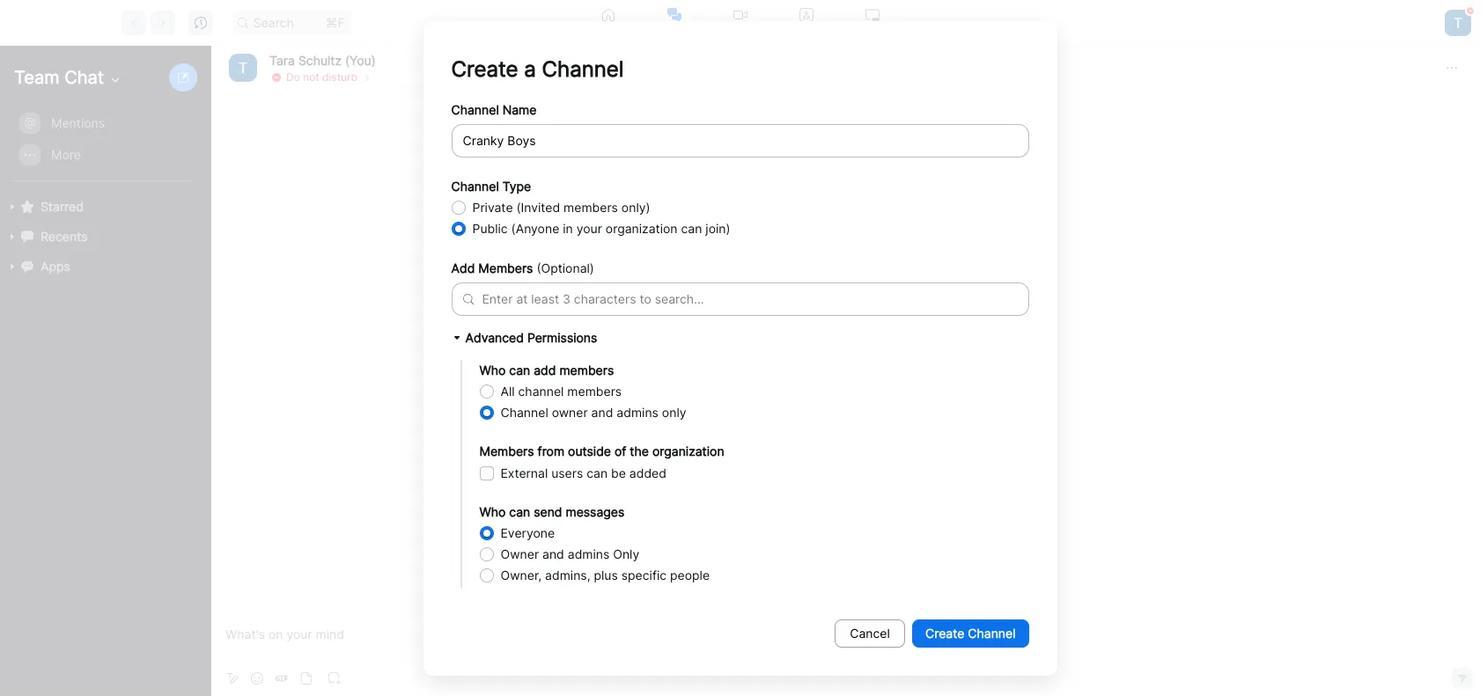 Task type: vqa. For each thing, say whether or not it's contained in the screenshot.
Customize the look of my sidebar. white image
no



Task type: locate. For each thing, give the bounding box(es) containing it.
specific
[[622, 568, 667, 583]]

team up mentions
[[14, 67, 60, 88]]

and
[[591, 405, 613, 420], [543, 547, 564, 562]]

advanced
[[465, 330, 524, 345]]

option group containing all channel members
[[480, 381, 1029, 423]]

create channel
[[926, 626, 1016, 641]]

at
[[516, 292, 528, 306]]

create inside button
[[926, 626, 965, 641]]

organization
[[606, 221, 678, 236], [652, 443, 724, 458]]

who for who can send messages
[[480, 504, 506, 519]]

2 who from the top
[[480, 504, 506, 519]]

permissions
[[527, 330, 597, 345]]

chat
[[677, 25, 699, 37], [64, 67, 104, 88]]

channel for channel type
[[451, 178, 499, 193]]

0 horizontal spatial chat
[[64, 67, 104, 88]]

team chat button
[[641, 0, 707, 45]]

0 vertical spatial option group
[[451, 197, 1029, 239]]

external users can be added
[[501, 466, 667, 481]]

team down team chat icon
[[649, 25, 674, 37]]

(optional)
[[537, 260, 594, 275]]

create
[[451, 56, 518, 81], [926, 626, 965, 641]]

create up the channel name
[[451, 56, 518, 81]]

and up admins,
[[543, 547, 564, 562]]

more
[[51, 147, 81, 162]]

chat down team chat icon
[[677, 25, 699, 37]]

advanced permissions button
[[451, 325, 1029, 351]]

1 vertical spatial team
[[14, 67, 60, 88]]

members up enter
[[478, 260, 533, 275]]

create for create channel
[[926, 626, 965, 641]]

2 vertical spatial option group
[[480, 523, 1029, 586]]

who up 'who can add members, all channel members' icon
[[480, 362, 506, 377]]

team chat image
[[667, 7, 681, 22]]

Who can send message, Owner and admins Only button
[[480, 548, 494, 562]]

messages
[[566, 504, 625, 519]]

profile contact image
[[799, 7, 813, 22]]

0 vertical spatial organization
[[606, 221, 678, 236]]

video on image
[[733, 7, 747, 22], [733, 7, 747, 22]]

team chat
[[649, 25, 699, 37], [14, 67, 104, 88]]

(anyone
[[511, 221, 559, 236]]

create a channel
[[451, 56, 624, 81]]

0 vertical spatial create
[[451, 56, 518, 81]]

option group containing everyone
[[480, 523, 1029, 586]]

3
[[563, 292, 571, 306]]

members up "your"
[[564, 199, 618, 214]]

1 vertical spatial and
[[543, 547, 564, 562]]

admins,
[[545, 568, 591, 583]]

who up who can send message, everyone button
[[480, 504, 506, 519]]

tara
[[269, 52, 295, 67]]

1 vertical spatial organization
[[652, 443, 724, 458]]

people
[[670, 568, 710, 583]]

magnifier image
[[237, 17, 248, 28], [463, 294, 473, 304], [463, 294, 473, 304]]

do not disturb image
[[1467, 7, 1474, 14]]

members
[[478, 260, 533, 275], [480, 443, 534, 458]]

mentions button
[[12, 108, 203, 138]]

create right cancel
[[926, 626, 965, 641]]

0 vertical spatial members
[[564, 199, 618, 214]]

channel inside button
[[968, 626, 1016, 641]]

channel for channel name
[[451, 102, 499, 117]]

1 vertical spatial team chat
[[14, 67, 104, 88]]

1 who from the top
[[480, 362, 506, 377]]

public (anyone in your organization can join)
[[472, 221, 731, 236]]

type
[[503, 178, 531, 193]]

members from outside of the organization
[[480, 443, 724, 458]]

0 vertical spatial chat
[[677, 25, 699, 37]]

do not disturb image
[[1467, 7, 1474, 14], [272, 73, 281, 81], [272, 73, 281, 81]]

tree
[[0, 106, 208, 299]]

schultz
[[298, 52, 342, 67]]

None text field
[[482, 290, 486, 308]]

of
[[615, 443, 626, 458]]

triangle right image
[[451, 332, 462, 343]]

mentions
[[51, 115, 105, 130]]

can
[[681, 221, 702, 236], [509, 362, 530, 377], [587, 466, 608, 481], [509, 504, 530, 519]]

send
[[534, 504, 562, 519]]

channel
[[518, 384, 564, 399]]

members
[[564, 199, 618, 214], [560, 362, 614, 377], [567, 384, 622, 399]]

chevron right small image
[[362, 73, 372, 83]]

more button
[[12, 140, 203, 170]]

0 horizontal spatial team
[[14, 67, 60, 88]]

option group containing private (invited members only)
[[451, 197, 1029, 239]]

Channel Type, Public (Anyone in your organization can join) button
[[451, 221, 465, 236]]

triangle right image
[[451, 332, 462, 343]]

members up channel owner and admins only
[[567, 384, 622, 399]]

channel type, private (invited members only) image
[[451, 200, 465, 214]]

characters
[[574, 292, 636, 306]]

team chat down team chat icon
[[649, 25, 699, 37]]

magnifier image
[[237, 17, 248, 28]]

channel owner and admins only
[[501, 405, 687, 420]]

screenshot image
[[328, 673, 341, 685], [328, 673, 341, 685]]

who can send message, owner, admins, plus specific people image
[[480, 569, 494, 583]]

1 vertical spatial chat
[[64, 67, 104, 88]]

chevron right small image
[[362, 71, 372, 83]]

1 vertical spatial members
[[560, 362, 614, 377]]

and right owner
[[591, 405, 613, 420]]

disturb
[[322, 70, 357, 83]]

admins
[[617, 405, 659, 420], [568, 547, 610, 562]]

members up external
[[480, 443, 534, 458]]

in
[[563, 221, 573, 236]]

1 vertical spatial option group
[[480, 381, 1029, 423]]

1 vertical spatial admins
[[568, 547, 610, 562]]

0 vertical spatial and
[[591, 405, 613, 420]]

team
[[649, 25, 674, 37], [14, 67, 60, 88]]

new image
[[178, 72, 188, 83], [178, 72, 188, 83]]

option group
[[451, 197, 1029, 239], [480, 381, 1029, 423], [480, 523, 1029, 586]]

create for create a channel
[[451, 56, 518, 81]]

join)
[[706, 221, 731, 236]]

Channel Name text field
[[451, 124, 1029, 157]]

enter at least 3 characters to search...
[[482, 292, 704, 306]]

do
[[286, 70, 300, 83]]

0 vertical spatial admins
[[617, 405, 659, 420]]

0 horizontal spatial create
[[451, 56, 518, 81]]

members up all channel members
[[560, 362, 614, 377]]

a
[[524, 56, 536, 81]]

organization down only)
[[606, 221, 678, 236]]

channel type
[[451, 178, 531, 193]]

organization down only
[[652, 443, 724, 458]]

1 vertical spatial who
[[480, 504, 506, 519]]

Who can add members, All channel members button
[[480, 384, 494, 399]]

team chat up mentions
[[14, 67, 104, 88]]

be
[[611, 466, 626, 481]]

name
[[503, 102, 537, 117]]

2 vertical spatial members
[[567, 384, 622, 399]]

group
[[0, 107, 203, 181]]

channel
[[542, 56, 624, 81], [451, 102, 499, 117], [451, 178, 499, 193], [501, 405, 548, 420], [968, 626, 1016, 641]]

1 horizontal spatial chat
[[677, 25, 699, 37]]

who can send messages
[[480, 504, 625, 519]]

1 horizontal spatial team chat
[[649, 25, 699, 37]]

can left join)
[[681, 221, 702, 236]]

only)
[[622, 199, 650, 214]]

0 vertical spatial team chat
[[649, 25, 699, 37]]

0 vertical spatial team
[[649, 25, 674, 37]]

chat up mentions
[[64, 67, 104, 88]]

1 horizontal spatial team
[[649, 25, 674, 37]]

1 horizontal spatial create
[[926, 626, 965, 641]]

public
[[472, 221, 508, 236]]

0 vertical spatial who
[[480, 362, 506, 377]]

who
[[480, 362, 506, 377], [480, 504, 506, 519]]

1 vertical spatial create
[[926, 626, 965, 641]]

admins up owner, admins, plus specific people
[[568, 547, 610, 562]]

admins left only
[[617, 405, 659, 420]]



Task type: describe. For each thing, give the bounding box(es) containing it.
whiteboard small image
[[865, 7, 879, 22]]

option group for messages
[[480, 523, 1029, 586]]

. external users can be added element
[[501, 463, 667, 484]]

channel type, public (anyone in your organization can join) image
[[451, 221, 465, 236]]

cancel
[[850, 626, 890, 641]]

can up all
[[509, 362, 530, 377]]

team chat inside button
[[649, 25, 699, 37]]

plus
[[594, 568, 618, 583]]

advanced permissions
[[465, 330, 597, 345]]

⌘f
[[325, 15, 345, 30]]

private (invited members only)
[[472, 199, 650, 214]]

1 vertical spatial members
[[480, 443, 534, 458]]

all channel members
[[501, 384, 622, 399]]

Who can send message, Everyone button
[[480, 526, 494, 540]]

team inside button
[[649, 25, 674, 37]]

tree containing mentions
[[0, 106, 208, 299]]

only
[[662, 405, 687, 420]]

can left be
[[587, 466, 608, 481]]

who can send message, everyone image
[[480, 526, 494, 540]]

owner
[[552, 405, 588, 420]]

users
[[551, 466, 583, 481]]

who can add members, channel owner and admins only image
[[480, 406, 494, 420]]

whiteboard small image
[[865, 7, 879, 22]]

who can add members
[[480, 362, 614, 377]]

only
[[613, 547, 640, 562]]

external
[[501, 466, 548, 481]]

0 vertical spatial members
[[478, 260, 533, 275]]

private
[[472, 199, 513, 214]]

profile contact image
[[799, 7, 813, 22]]

add
[[534, 362, 556, 377]]

0 horizontal spatial admins
[[568, 547, 610, 562]]

(you)
[[345, 52, 376, 67]]

do not disturb
[[286, 70, 357, 83]]

to
[[640, 292, 651, 306]]

1 horizontal spatial and
[[591, 405, 613, 420]]

all
[[501, 384, 515, 399]]

add
[[451, 260, 475, 275]]

tara schultz (you)
[[269, 52, 376, 67]]

everyone
[[501, 525, 555, 540]]

members for (invited
[[564, 199, 618, 214]]

least
[[531, 292, 559, 306]]

search...
[[655, 292, 704, 306]]

added
[[630, 466, 667, 481]]

owner
[[501, 547, 539, 562]]

0 horizontal spatial team chat
[[14, 67, 104, 88]]

(invited
[[516, 199, 560, 214]]

from
[[538, 443, 565, 458]]

outside
[[568, 443, 611, 458]]

0 horizontal spatial and
[[543, 547, 564, 562]]

avatar image
[[1445, 9, 1472, 36]]

Channel Type, Private (Invited members only) button
[[451, 200, 465, 214]]

who for who can add members
[[480, 362, 506, 377]]

add members (optional)
[[451, 260, 594, 275]]

option group for members
[[480, 381, 1029, 423]]

members for channel
[[567, 384, 622, 399]]

enter
[[482, 292, 513, 306]]

home small image
[[601, 7, 615, 22]]

1 horizontal spatial admins
[[617, 405, 659, 420]]

can up everyone
[[509, 504, 530, 519]]

search
[[253, 15, 294, 30]]

team chat image
[[667, 7, 681, 22]]

team chat tab list
[[575, 0, 905, 45]]

Who can add members, Channel owner and admins only button
[[480, 406, 494, 420]]

Who can send message, Owner, admins, plus specific people button
[[480, 569, 494, 583]]

channel name
[[451, 102, 537, 117]]

home small image
[[601, 7, 615, 22]]

owner, admins, plus specific people
[[501, 568, 710, 583]]

who can add members, all channel members image
[[480, 384, 494, 399]]

who can send message, owner and admins only image
[[480, 548, 494, 562]]

Members from outside of the organization, external users can be added button
[[480, 466, 494, 481]]

the
[[630, 443, 649, 458]]

group containing mentions
[[0, 107, 203, 181]]

channel for channel owner and admins only
[[501, 405, 548, 420]]

not
[[303, 70, 319, 83]]

your
[[577, 221, 602, 236]]

create channel button
[[912, 620, 1029, 648]]

owner and admins only
[[501, 547, 640, 562]]

owner,
[[501, 568, 542, 583]]

cancel button
[[835, 620, 905, 648]]

chat inside button
[[677, 25, 699, 37]]



